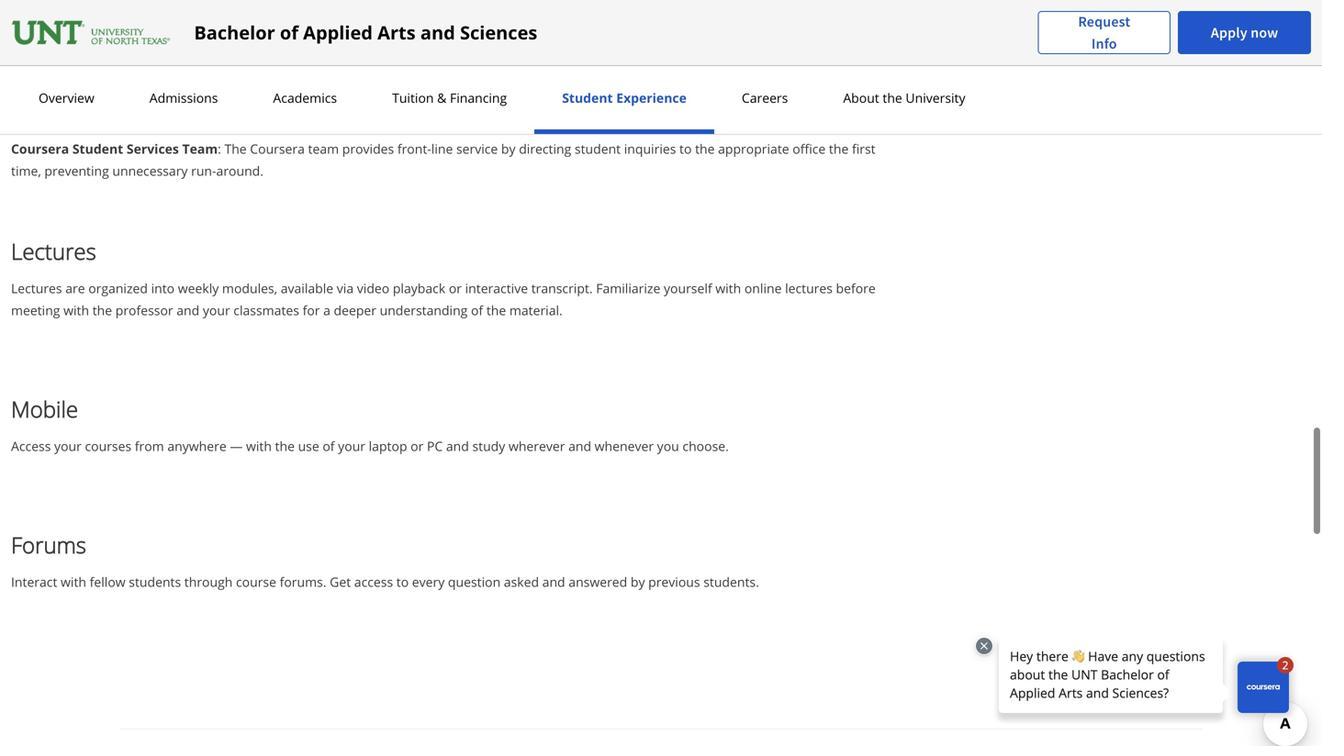 Task type: describe. For each thing, give the bounding box(es) containing it.
laptop
[[369, 438, 407, 455]]

the left first
[[829, 140, 849, 158]]

before
[[836, 280, 876, 297]]

list containing connection to students
[[18, 0, 878, 119]]

student experience
[[562, 89, 687, 107]]

1 horizontal spatial by
[[631, 574, 645, 591]]

appropriate
[[718, 140, 789, 158]]

previous
[[648, 574, 700, 591]]

your inside the lectures are organized into weekly modules, available via video playback or interactive transcript. familiarize yourself with online lectures before meeting with the professor and your classmates for a deeper understanding of the material.
[[203, 302, 230, 319]]

via
[[337, 280, 354, 297]]

into
[[151, 280, 175, 297]]

connection to students
[[28, 16, 167, 33]]

wherever
[[509, 438, 565, 455]]

from
[[135, 438, 164, 455]]

access
[[354, 574, 393, 591]]

through
[[184, 574, 233, 591]]

inclusion/cultural competency
[[28, 101, 208, 118]]

material.
[[510, 302, 563, 319]]

competency
[[135, 101, 208, 118]]

use
[[298, 438, 319, 455]]

professional
[[28, 44, 101, 62]]

applied
[[303, 20, 373, 45]]

tuition
[[392, 89, 434, 107]]

financing
[[450, 89, 507, 107]]

interact
[[11, 574, 57, 591]]

the down organized
[[92, 302, 112, 319]]

unnecessary
[[112, 162, 188, 180]]

student experience link
[[557, 89, 692, 107]]

access your courses from anywhere — with the use of your laptop or pc and study wherever and whenever you choose.
[[11, 438, 729, 455]]

0 horizontal spatial of
[[280, 20, 298, 45]]

request
[[1078, 12, 1131, 31]]

1 vertical spatial or
[[411, 438, 424, 455]]

—
[[230, 438, 243, 455]]

professional career development
[[28, 44, 226, 62]]

get
[[330, 574, 351, 591]]

preventing
[[44, 162, 109, 180]]

apply now button
[[1178, 11, 1311, 54]]

inclusion/cultural
[[28, 101, 131, 118]]

available
[[281, 280, 334, 297]]

service
[[456, 140, 498, 158]]

directing
[[519, 140, 572, 158]]

overview link
[[33, 89, 100, 107]]

lectures are organized into weekly modules, available via video playback or interactive transcript. familiarize yourself with online lectures before meeting with the professor and your classmates for a deeper understanding of the material.
[[11, 280, 876, 319]]

connection to students list item
[[28, 15, 878, 34]]

&
[[437, 89, 447, 107]]

career
[[105, 44, 143, 62]]

and right asked
[[542, 574, 565, 591]]

provides
[[342, 140, 394, 158]]

professional career development list item
[[28, 43, 878, 62]]

access
[[11, 438, 51, 455]]

fellow
[[90, 574, 126, 591]]

deeper
[[334, 302, 377, 319]]

yourself
[[664, 280, 712, 297]]

anywhere
[[167, 438, 227, 455]]

modules,
[[222, 280, 277, 297]]

video
[[357, 280, 390, 297]]

transcript.
[[531, 280, 593, 297]]

with down "are"
[[63, 302, 89, 319]]

admissions
[[150, 89, 218, 107]]

overview
[[39, 89, 94, 107]]

arts
[[378, 20, 416, 45]]

development
[[146, 44, 226, 62]]

forums.
[[280, 574, 327, 591]]

first
[[852, 140, 876, 158]]

online
[[745, 280, 782, 297]]

time,
[[11, 162, 41, 180]]

careers
[[742, 89, 788, 107]]

students.
[[704, 574, 759, 591]]

1 vertical spatial students
[[129, 574, 181, 591]]

mobile
[[11, 394, 78, 424]]

0 vertical spatial student
[[562, 89, 613, 107]]

courses
[[85, 438, 131, 455]]

sciences
[[460, 20, 538, 45]]

2 vertical spatial of
[[323, 438, 335, 455]]

interactive
[[465, 280, 528, 297]]

student
[[575, 140, 621, 158]]



Task type: locate. For each thing, give the bounding box(es) containing it.
your
[[203, 302, 230, 319], [54, 438, 82, 455], [338, 438, 366, 455]]

about
[[843, 89, 880, 107]]

apply
[[1211, 23, 1248, 42]]

and right pc
[[446, 438, 469, 455]]

organized
[[88, 280, 148, 297]]

2 horizontal spatial of
[[471, 302, 483, 319]]

professor
[[115, 302, 173, 319]]

and
[[420, 20, 455, 45], [177, 302, 199, 319], [446, 438, 469, 455], [569, 438, 591, 455], [542, 574, 565, 591]]

academics
[[273, 89, 337, 107]]

lectures up "are"
[[11, 236, 96, 266]]

tuition & financing
[[392, 89, 507, 107]]

0 vertical spatial students
[[115, 16, 167, 33]]

you
[[657, 438, 679, 455]]

experience
[[616, 89, 687, 107]]

or right playback
[[449, 280, 462, 297]]

and right wherever
[[569, 438, 591, 455]]

coursera right the
[[250, 140, 305, 158]]

students up professional career development
[[115, 16, 167, 33]]

classmates
[[234, 302, 299, 319]]

question
[[448, 574, 501, 591]]

to right inquiries
[[680, 140, 692, 158]]

1 vertical spatial lectures
[[11, 280, 62, 297]]

0 vertical spatial to
[[99, 16, 112, 33]]

forums
[[11, 530, 86, 560]]

0 horizontal spatial to
[[99, 16, 112, 33]]

your left laptop
[[338, 438, 366, 455]]

to up career
[[99, 16, 112, 33]]

apply now
[[1211, 23, 1279, 42]]

office
[[793, 140, 826, 158]]

of right use
[[323, 438, 335, 455]]

front-
[[398, 140, 431, 158]]

the left use
[[275, 438, 295, 455]]

lectures inside the lectures are organized into weekly modules, available via video playback or interactive transcript. familiarize yourself with online lectures before meeting with the professor and your classmates for a deeper understanding of the material.
[[11, 280, 62, 297]]

whenever
[[595, 438, 654, 455]]

1 coursera from the left
[[11, 140, 69, 158]]

now
[[1251, 23, 1279, 42]]

or
[[449, 280, 462, 297], [411, 438, 424, 455]]

bachelor
[[194, 20, 275, 45]]

of left applied at top
[[280, 20, 298, 45]]

: the coursera team provides front-line service by directing student inquiries to the appropriate office the first time, preventing unnecessary run-around.
[[11, 140, 876, 180]]

with right —
[[246, 438, 272, 455]]

student up student on the left of page
[[562, 89, 613, 107]]

coursera up time,
[[11, 140, 69, 158]]

to inside : the coursera team provides front-line service by directing student inquiries to the appropriate office the first time, preventing unnecessary run-around.
[[680, 140, 692, 158]]

run-
[[191, 162, 216, 180]]

request info button
[[1038, 11, 1171, 55]]

weekly
[[178, 280, 219, 297]]

by inside : the coursera team provides front-line service by directing student inquiries to the appropriate office the first time, preventing unnecessary run-around.
[[501, 140, 516, 158]]

2 coursera from the left
[[250, 140, 305, 158]]

:
[[218, 140, 221, 158]]

1 vertical spatial of
[[471, 302, 483, 319]]

lectures for lectures
[[11, 236, 96, 266]]

2 lectures from the top
[[11, 280, 62, 297]]

bachelor of applied arts and sciences
[[194, 20, 538, 45]]

0 vertical spatial lectures
[[11, 236, 96, 266]]

with left fellow
[[61, 574, 86, 591]]

1 vertical spatial by
[[631, 574, 645, 591]]

about the university link
[[838, 89, 971, 107]]

0 vertical spatial or
[[449, 280, 462, 297]]

to left every
[[397, 574, 409, 591]]

are
[[65, 280, 85, 297]]

list item
[[28, 72, 878, 91]]

admissions link
[[144, 89, 224, 107]]

0 horizontal spatial by
[[501, 140, 516, 158]]

by right the service
[[501, 140, 516, 158]]

1 lectures from the top
[[11, 236, 96, 266]]

1 horizontal spatial or
[[449, 280, 462, 297]]

1 horizontal spatial of
[[323, 438, 335, 455]]

of inside the lectures are organized into weekly modules, available via video playback or interactive transcript. familiarize yourself with online lectures before meeting with the professor and your classmates for a deeper understanding of the material.
[[471, 302, 483, 319]]

by
[[501, 140, 516, 158], [631, 574, 645, 591]]

study
[[472, 438, 505, 455]]

every
[[412, 574, 445, 591]]

0 vertical spatial of
[[280, 20, 298, 45]]

1 horizontal spatial to
[[397, 574, 409, 591]]

lectures up meeting
[[11, 280, 62, 297]]

to
[[99, 16, 112, 33], [680, 140, 692, 158], [397, 574, 409, 591]]

and right arts
[[420, 20, 455, 45]]

lectures
[[785, 280, 833, 297]]

1 horizontal spatial student
[[562, 89, 613, 107]]

to inside list item
[[99, 16, 112, 33]]

tuition & financing link
[[387, 89, 513, 107]]

inquiries
[[624, 140, 676, 158]]

inclusion/cultural competency list item
[[28, 100, 878, 119]]

students right fellow
[[129, 574, 181, 591]]

student
[[562, 89, 613, 107], [72, 140, 123, 158]]

students
[[115, 16, 167, 33], [129, 574, 181, 591]]

0 horizontal spatial your
[[54, 438, 82, 455]]

understanding
[[380, 302, 468, 319]]

with
[[716, 280, 741, 297], [63, 302, 89, 319], [246, 438, 272, 455], [61, 574, 86, 591]]

the down the interactive on the left top of page
[[487, 302, 506, 319]]

of down the interactive on the left top of page
[[471, 302, 483, 319]]

coursera student services team
[[11, 140, 218, 158]]

around.
[[216, 162, 264, 180]]

2 horizontal spatial to
[[680, 140, 692, 158]]

course
[[236, 574, 276, 591]]

choose.
[[683, 438, 729, 455]]

meeting
[[11, 302, 60, 319]]

for
[[303, 302, 320, 319]]

university of north texas image
[[11, 18, 172, 47]]

the right about
[[883, 89, 903, 107]]

and down weekly
[[177, 302, 199, 319]]

university
[[906, 89, 966, 107]]

coursera
[[11, 140, 69, 158], [250, 140, 305, 158]]

interact with fellow students through course forums. get access to every question asked and answered by previous students.
[[11, 574, 759, 591]]

a
[[323, 302, 331, 319]]

the
[[883, 89, 903, 107], [695, 140, 715, 158], [829, 140, 849, 158], [92, 302, 112, 319], [487, 302, 506, 319], [275, 438, 295, 455]]

by left previous
[[631, 574, 645, 591]]

student up preventing at the left top of the page
[[72, 140, 123, 158]]

and inside the lectures are organized into weekly modules, available via video playback or interactive transcript. familiarize yourself with online lectures before meeting with the professor and your classmates for a deeper understanding of the material.
[[177, 302, 199, 319]]

or inside the lectures are organized into weekly modules, available via video playback or interactive transcript. familiarize yourself with online lectures before meeting with the professor and your classmates for a deeper understanding of the material.
[[449, 280, 462, 297]]

lectures for lectures are organized into weekly modules, available via video playback or interactive transcript. familiarize yourself with online lectures before meeting with the professor and your classmates for a deeper understanding of the material.
[[11, 280, 62, 297]]

0 vertical spatial by
[[501, 140, 516, 158]]

0 horizontal spatial coursera
[[11, 140, 69, 158]]

1 vertical spatial to
[[680, 140, 692, 158]]

playback
[[393, 280, 446, 297]]

coursera inside : the coursera team provides front-line service by directing student inquiries to the appropriate office the first time, preventing unnecessary run-around.
[[250, 140, 305, 158]]

answered
[[569, 574, 627, 591]]

1 horizontal spatial coursera
[[250, 140, 305, 158]]

or left pc
[[411, 438, 424, 455]]

your right access
[[54, 438, 82, 455]]

careers link
[[736, 89, 794, 107]]

the left "appropriate"
[[695, 140, 715, 158]]

asked
[[504, 574, 539, 591]]

list
[[18, 0, 878, 119]]

0 horizontal spatial student
[[72, 140, 123, 158]]

your down weekly
[[203, 302, 230, 319]]

of
[[280, 20, 298, 45], [471, 302, 483, 319], [323, 438, 335, 455]]

1 horizontal spatial your
[[203, 302, 230, 319]]

services
[[127, 140, 179, 158]]

2 vertical spatial to
[[397, 574, 409, 591]]

0 horizontal spatial or
[[411, 438, 424, 455]]

the
[[224, 140, 247, 158]]

request info
[[1078, 12, 1131, 53]]

familiarize
[[596, 280, 661, 297]]

team
[[308, 140, 339, 158]]

1 vertical spatial student
[[72, 140, 123, 158]]

with left online
[[716, 280, 741, 297]]

2 horizontal spatial your
[[338, 438, 366, 455]]

students inside list item
[[115, 16, 167, 33]]

academics link
[[268, 89, 343, 107]]



Task type: vqa. For each thing, say whether or not it's contained in the screenshot.
Home icon
no



